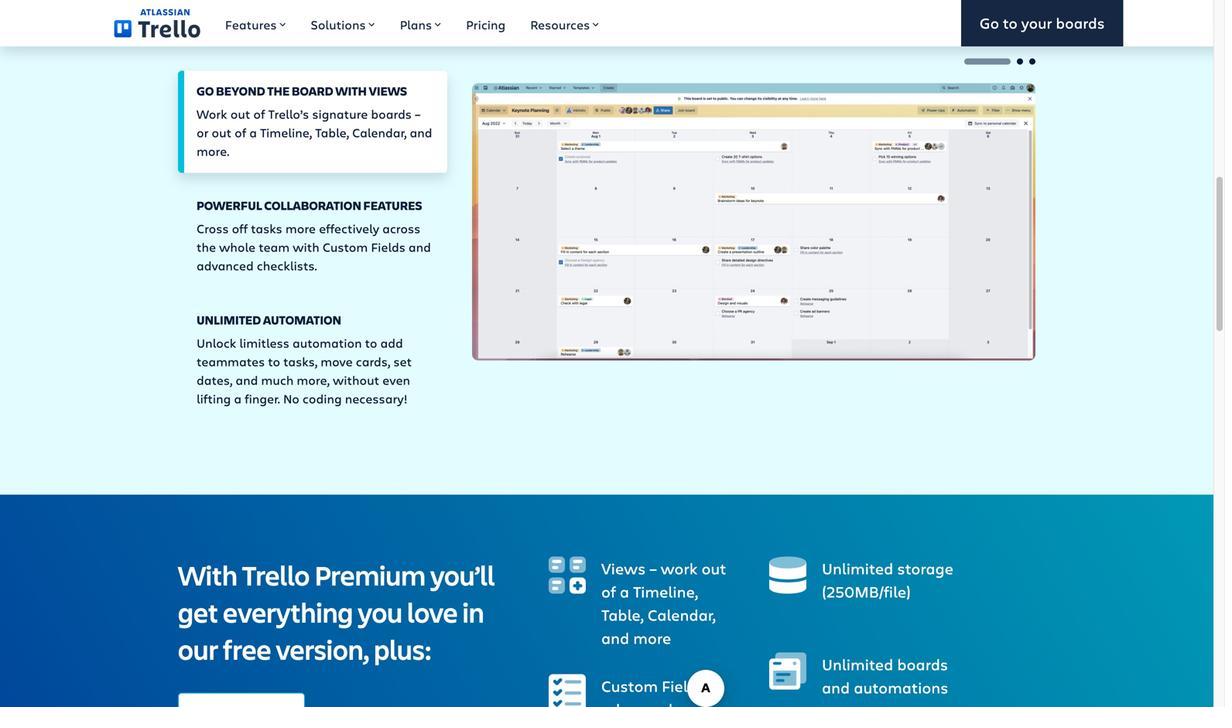 Task type: locate. For each thing, give the bounding box(es) containing it.
move
[[321, 353, 353, 370]]

2 vertical spatial a
[[620, 581, 629, 602]]

unlimited for unlock
[[197, 312, 261, 328]]

1 vertical spatial go
[[197, 83, 214, 99]]

atlassian trello image
[[114, 9, 200, 38]]

0 horizontal spatial –
[[415, 106, 421, 122]]

beyond
[[216, 83, 265, 99]]

powerful collaboration features cross off tasks more effectively across the whole team with custom fields and advanced checklists.
[[197, 197, 431, 274]]

custom inside the powerful collaboration features cross off tasks more effectively across the whole team with custom fields and advanced checklists.
[[323, 239, 368, 256]]

table,
[[315, 124, 349, 141], [602, 605, 644, 626]]

set
[[394, 353, 412, 370]]

go
[[980, 13, 999, 33], [197, 83, 214, 99]]

to up much
[[268, 353, 280, 370]]

views
[[369, 83, 407, 99], [602, 558, 646, 579]]

0 vertical spatial calendar,
[[352, 124, 407, 141]]

and inside go beyond the board with views work out of trello's signature boards – or out of a timeline, table, calendar, and more.
[[410, 124, 432, 141]]

in
[[463, 594, 484, 631]]

the up trello's
[[267, 83, 290, 99]]

free
[[223, 631, 271, 668]]

0 horizontal spatial custom
[[323, 239, 368, 256]]

unlimited inside 'unlimited automation unlock limitless automation to add teammates to tasks, move cards, set dates, and much more, without even lifting a finger. no coding necessary!'
[[197, 312, 261, 328]]

calendar, inside views – work out of a timeline, table, calendar, and more
[[648, 605, 716, 626]]

with up signature
[[336, 83, 367, 99]]

more inside the powerful collaboration features cross off tasks more effectively across the whole team with custom fields and advanced checklists.
[[286, 220, 316, 237]]

go inside go beyond the board with views work out of trello's signature boards – or out of a timeline, table, calendar, and more.
[[197, 83, 214, 99]]

1 horizontal spatial timeline,
[[633, 581, 698, 602]]

and inside the powerful collaboration features cross off tasks more effectively across the whole team with custom fields and advanced checklists.
[[409, 239, 431, 256]]

plans button
[[388, 0, 454, 46]]

more.
[[197, 143, 229, 160]]

effectively
[[319, 220, 379, 237]]

to
[[1003, 13, 1018, 33], [365, 335, 377, 352], [268, 353, 280, 370]]

powerful
[[197, 197, 262, 214]]

1 vertical spatial with
[[293, 239, 320, 256]]

calendar, down signature
[[352, 124, 407, 141]]

2 vertical spatial out
[[702, 558, 727, 579]]

1 horizontal spatial go
[[980, 13, 999, 33]]

no
[[283, 391, 300, 407]]

to left your
[[1003, 13, 1018, 33]]

0 horizontal spatial calendar,
[[352, 124, 407, 141]]

automation
[[263, 312, 341, 328], [293, 335, 362, 352]]

board
[[292, 83, 333, 99]]

0 vertical spatial the
[[267, 83, 290, 99]]

0 horizontal spatial of
[[235, 124, 246, 141]]

boards up automations
[[898, 654, 948, 675]]

to up cards, at the left of page
[[365, 335, 377, 352]]

signature
[[312, 106, 368, 122]]

automations
[[854, 677, 949, 698]]

1 vertical spatial unlimited
[[822, 558, 894, 579]]

more inside views – work out of a timeline, table, calendar, and more
[[633, 628, 671, 649]]

2 vertical spatial unlimited
[[822, 654, 894, 675]]

or
[[197, 124, 209, 141]]

0 vertical spatial boards
[[1056, 13, 1105, 33]]

more up custom fields, advance
[[633, 628, 671, 649]]

unlimited inside unlimited storage (250mb/file)
[[822, 558, 894, 579]]

1 vertical spatial a
[[234, 391, 242, 407]]

0 horizontal spatial timeline,
[[260, 124, 312, 141]]

views left work
[[602, 558, 646, 579]]

0 vertical spatial a
[[249, 124, 257, 141]]

boards right your
[[1056, 13, 1105, 33]]

table, inside views – work out of a timeline, table, calendar, and more
[[602, 605, 644, 626]]

with up checklists.
[[293, 239, 320, 256]]

a inside go beyond the board with views work out of trello's signature boards – or out of a timeline, table, calendar, and more.
[[249, 124, 257, 141]]

features
[[364, 197, 422, 214]]

0 vertical spatial go
[[980, 13, 999, 33]]

you
[[358, 594, 403, 631]]

the down cross on the top of the page
[[197, 239, 216, 256]]

1 vertical spatial more
[[633, 628, 671, 649]]

1 horizontal spatial –
[[650, 558, 657, 579]]

1 horizontal spatial the
[[267, 83, 290, 99]]

unlimited
[[197, 312, 261, 328], [822, 558, 894, 579], [822, 654, 894, 675]]

1 vertical spatial table,
[[602, 605, 644, 626]]

out right work
[[702, 558, 727, 579]]

1 vertical spatial to
[[365, 335, 377, 352]]

work
[[661, 558, 698, 579]]

2 vertical spatial of
[[602, 581, 616, 602]]

without
[[333, 372, 379, 389]]

with inside the powerful collaboration features cross off tasks more effectively across the whole team with custom fields and advanced checklists.
[[293, 239, 320, 256]]

1 vertical spatial views
[[602, 558, 646, 579]]

0 vertical spatial with
[[336, 83, 367, 99]]

resources
[[530, 16, 590, 33]]

0 vertical spatial –
[[415, 106, 421, 122]]

2 horizontal spatial a
[[620, 581, 629, 602]]

fields
[[371, 239, 406, 256]]

0 vertical spatial timeline,
[[260, 124, 312, 141]]

automation up tasks,
[[263, 312, 341, 328]]

table, inside go beyond the board with views work out of trello's signature boards – or out of a timeline, table, calendar, and more.
[[315, 124, 349, 141]]

the
[[267, 83, 290, 99], [197, 239, 216, 256]]

0 horizontal spatial table,
[[315, 124, 349, 141]]

of
[[253, 106, 265, 122], [235, 124, 246, 141], [602, 581, 616, 602]]

timeline, inside go beyond the board with views work out of trello's signature boards – or out of a timeline, table, calendar, and more.
[[260, 124, 312, 141]]

0 vertical spatial to
[[1003, 13, 1018, 33]]

pricing link
[[454, 0, 518, 46]]

timeline, inside views – work out of a timeline, table, calendar, and more
[[633, 581, 698, 602]]

plans
[[400, 16, 432, 33]]

dates,
[[197, 372, 233, 389]]

unlimited storage (250mb/file)
[[822, 558, 954, 602]]

1 horizontal spatial to
[[365, 335, 377, 352]]

work
[[197, 106, 227, 122]]

go beyond the board with views work out of trello's signature boards – or out of a timeline, table, calendar, and more.
[[197, 83, 432, 160]]

unlimited up automations
[[822, 654, 894, 675]]

0 vertical spatial of
[[253, 106, 265, 122]]

more
[[286, 220, 316, 237], [633, 628, 671, 649]]

more down collaboration in the top left of the page
[[286, 220, 316, 237]]

go up the work
[[197, 83, 214, 99]]

unlock
[[197, 335, 236, 352]]

unlimited up unlock
[[197, 312, 261, 328]]

and
[[410, 124, 432, 141], [409, 239, 431, 256], [236, 372, 258, 389], [602, 628, 630, 649], [822, 677, 850, 698]]

0 vertical spatial table,
[[315, 124, 349, 141]]

cross
[[197, 220, 229, 237]]

(250mb/file)
[[822, 581, 911, 602]]

1 horizontal spatial custom
[[602, 676, 658, 697]]

1 vertical spatial out
[[212, 124, 232, 141]]

team
[[259, 239, 290, 256]]

everything
[[223, 594, 353, 631]]

features button
[[213, 0, 298, 46]]

0 horizontal spatial boards
[[371, 106, 412, 122]]

boards right signature
[[371, 106, 412, 122]]

calendar,
[[352, 124, 407, 141], [648, 605, 716, 626]]

with
[[336, 83, 367, 99], [293, 239, 320, 256]]

–
[[415, 106, 421, 122], [650, 558, 657, 579]]

2 vertical spatial to
[[268, 353, 280, 370]]

features
[[225, 16, 277, 33]]

calendar, down work
[[648, 605, 716, 626]]

even
[[383, 372, 410, 389]]

1 vertical spatial the
[[197, 239, 216, 256]]

1 vertical spatial boards
[[371, 106, 412, 122]]

go left your
[[980, 13, 999, 33]]

out
[[230, 106, 250, 122], [212, 124, 232, 141], [702, 558, 727, 579]]

views down plans
[[369, 83, 407, 99]]

tasks,
[[283, 353, 318, 370]]

0 horizontal spatial more
[[286, 220, 316, 237]]

1 vertical spatial custom
[[602, 676, 658, 697]]

the inside the powerful collaboration features cross off tasks more effectively across the whole team with custom fields and advanced checklists.
[[197, 239, 216, 256]]

custom down effectively
[[323, 239, 368, 256]]

– inside views – work out of a timeline, table, calendar, and more
[[650, 558, 657, 579]]

coding
[[303, 391, 342, 407]]

1 vertical spatial timeline,
[[633, 581, 698, 602]]

1 vertical spatial of
[[235, 124, 246, 141]]

2 horizontal spatial of
[[602, 581, 616, 602]]

whole
[[219, 239, 256, 256]]

automation up move
[[293, 335, 362, 352]]

and inside unlimited boards and automations
[[822, 677, 850, 698]]

2 horizontal spatial boards
[[1056, 13, 1105, 33]]

out right "or"
[[212, 124, 232, 141]]

1 horizontal spatial views
[[602, 558, 646, 579]]

timeline, down work
[[633, 581, 698, 602]]

your
[[1022, 13, 1053, 33]]

necessary!
[[345, 391, 408, 407]]

0 vertical spatial out
[[230, 106, 250, 122]]

custom
[[323, 239, 368, 256], [602, 676, 658, 697]]

a
[[249, 124, 257, 141], [234, 391, 242, 407], [620, 581, 629, 602]]

and inside 'unlimited automation unlock limitless automation to add teammates to tasks, move cards, set dates, and much more, without even lifting a finger. no coding necessary!'
[[236, 372, 258, 389]]

out down the beyond
[[230, 106, 250, 122]]

1 horizontal spatial with
[[336, 83, 367, 99]]

with inside go beyond the board with views work out of trello's signature boards – or out of a timeline, table, calendar, and more.
[[336, 83, 367, 99]]

0 horizontal spatial views
[[369, 83, 407, 99]]

2 vertical spatial boards
[[898, 654, 948, 675]]

0 horizontal spatial a
[[234, 391, 242, 407]]

1 vertical spatial calendar,
[[648, 605, 716, 626]]

unlimited up (250mb/file)
[[822, 558, 894, 579]]

unlimited inside unlimited boards and automations
[[822, 654, 894, 675]]

0 horizontal spatial the
[[197, 239, 216, 256]]

1 horizontal spatial more
[[633, 628, 671, 649]]

1 vertical spatial –
[[650, 558, 657, 579]]

1 horizontal spatial boards
[[898, 654, 948, 675]]

0 vertical spatial custom
[[323, 239, 368, 256]]

0 horizontal spatial go
[[197, 83, 214, 99]]

timeline,
[[260, 124, 312, 141], [633, 581, 698, 602]]

timeline, down trello's
[[260, 124, 312, 141]]

custom left fields,
[[602, 676, 658, 697]]

1 horizontal spatial calendar,
[[648, 605, 716, 626]]

1 horizontal spatial table,
[[602, 605, 644, 626]]

0 vertical spatial unlimited
[[197, 312, 261, 328]]

0 vertical spatial views
[[369, 83, 407, 99]]

boards
[[1056, 13, 1105, 33], [371, 106, 412, 122], [898, 654, 948, 675]]

0 vertical spatial more
[[286, 220, 316, 237]]

0 horizontal spatial with
[[293, 239, 320, 256]]

1 horizontal spatial a
[[249, 124, 257, 141]]



Task type: describe. For each thing, give the bounding box(es) containing it.
calendar, inside go beyond the board with views work out of trello's signature boards – or out of a timeline, table, calendar, and more.
[[352, 124, 407, 141]]

and inside views – work out of a timeline, table, calendar, and more
[[602, 628, 630, 649]]

tasks
[[251, 220, 282, 237]]

pricing
[[466, 16, 506, 33]]

of inside views – work out of a timeline, table, calendar, and more
[[602, 581, 616, 602]]

resources button
[[518, 0, 612, 46]]

go to your boards
[[980, 13, 1105, 33]]

cards,
[[356, 353, 390, 370]]

much
[[261, 372, 294, 389]]

– inside go beyond the board with views work out of trello's signature boards – or out of a timeline, table, calendar, and more.
[[415, 106, 421, 122]]

limitless
[[239, 335, 289, 352]]

more,
[[297, 372, 330, 389]]

with
[[178, 557, 238, 594]]

premium
[[314, 557, 426, 594]]

solutions button
[[298, 0, 388, 46]]

unlimited boards and automations
[[822, 654, 949, 698]]

get
[[178, 594, 218, 631]]

views inside go beyond the board with views work out of trello's signature boards – or out of a timeline, table, calendar, and more.
[[369, 83, 407, 99]]

across
[[382, 220, 421, 237]]

trello
[[242, 557, 310, 594]]

2 horizontal spatial to
[[1003, 13, 1018, 33]]

love
[[407, 594, 458, 631]]

lifting
[[197, 391, 231, 407]]

boards inside unlimited boards and automations
[[898, 654, 948, 675]]

a inside 'unlimited automation unlock limitless automation to add teammates to tasks, move cards, set dates, and much more, without even lifting a finger. no coding necessary!'
[[234, 391, 242, 407]]

teammates
[[197, 353, 265, 370]]

go to your boards link
[[961, 0, 1124, 46]]

1 horizontal spatial of
[[253, 106, 265, 122]]

storage
[[898, 558, 954, 579]]

custom inside custom fields, advance
[[602, 676, 658, 697]]

trello's
[[268, 106, 309, 122]]

fields,
[[662, 676, 708, 697]]

collaboration
[[264, 197, 361, 214]]

unlimited for (250mb/file)
[[822, 558, 894, 579]]

with trello premium you'll get everything you love in our free version, plus:
[[178, 557, 495, 668]]

views – work out of a timeline, table, calendar, and more
[[602, 558, 727, 649]]

advanced
[[197, 257, 254, 274]]

checklists.
[[257, 257, 317, 274]]

off
[[232, 220, 248, 237]]

1 vertical spatial automation
[[293, 335, 362, 352]]

unlimited automation unlock limitless automation to add teammates to tasks, move cards, set dates, and much more, without even lifting a finger. no coding necessary!
[[197, 312, 412, 407]]

the inside go beyond the board with views work out of trello's signature boards – or out of a timeline, table, calendar, and more.
[[267, 83, 290, 99]]

solutions
[[311, 16, 366, 33]]

boards inside go beyond the board with views work out of trello's signature boards – or out of a timeline, table, calendar, and more.
[[371, 106, 412, 122]]

our
[[178, 631, 218, 668]]

out inside views – work out of a timeline, table, calendar, and more
[[702, 558, 727, 579]]

finger.
[[245, 391, 280, 407]]

you'll
[[430, 557, 495, 594]]

views inside views – work out of a timeline, table, calendar, and more
[[602, 558, 646, 579]]

0 horizontal spatial to
[[268, 353, 280, 370]]

custom fields, advance
[[602, 676, 728, 708]]

version,
[[276, 631, 369, 668]]

go for go beyond the board with views work out of trello's signature boards – or out of a timeline, table, calendar, and more.
[[197, 83, 214, 99]]

plus:
[[374, 631, 432, 668]]

a inside views – work out of a timeline, table, calendar, and more
[[620, 581, 629, 602]]

add
[[380, 335, 403, 352]]

unlimited for and
[[822, 654, 894, 675]]

0 vertical spatial automation
[[263, 312, 341, 328]]

go for go to your boards
[[980, 13, 999, 33]]



Task type: vqa. For each thing, say whether or not it's contained in the screenshot.
left they
no



